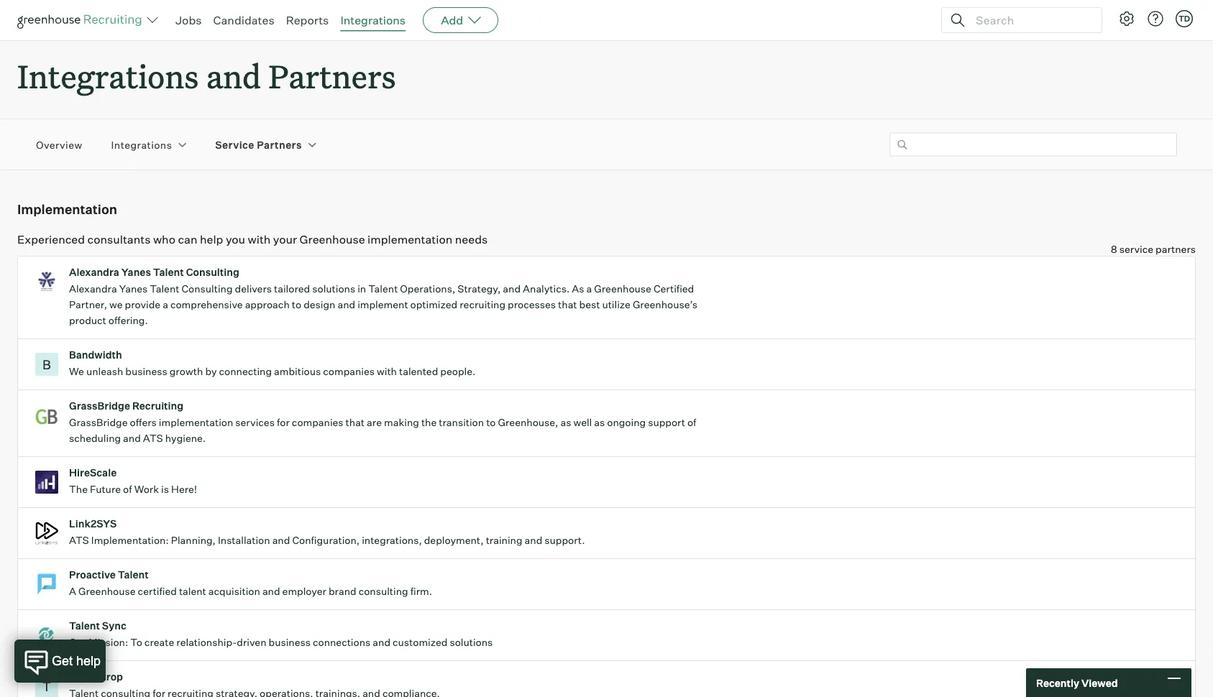 Task type: describe. For each thing, give the bounding box(es) containing it.
help
[[200, 232, 223, 246]]

business inside talent sync our mission: to create relationship-driven business connections and customized solutions
[[269, 637, 311, 649]]

hygiene.
[[165, 432, 206, 445]]

solutions inside talent sync our mission: to create relationship-driven business connections and customized solutions
[[450, 637, 493, 649]]

a
[[69, 586, 76, 598]]

1 vertical spatial integrations link
[[111, 138, 172, 152]]

bandwidth we unleash business growth by connecting ambitious companies with talented people.
[[69, 349, 478, 378]]

recently
[[1036, 677, 1079, 689]]

you
[[226, 232, 245, 246]]

recruiting
[[460, 299, 506, 311]]

greenhouse,
[[498, 417, 558, 429]]

overview
[[36, 138, 82, 151]]

experienced
[[17, 232, 85, 246]]

1 vertical spatial partners
[[257, 138, 302, 151]]

acquisition
[[208, 586, 260, 598]]

mission:
[[89, 637, 128, 649]]

deployment,
[[424, 534, 484, 547]]

greenhouse's
[[633, 299, 698, 311]]

implementation inside grassbridge recruiting grassbridge offers implementation services for companies that are making the transition to greenhouse, as well as ongoing support of scheduling and ats hygiene.
[[159, 417, 233, 429]]

candidates link
[[213, 13, 274, 27]]

connections
[[313, 637, 371, 649]]

greenhouse inside the proactive talent a greenhouse certified talent acquisition and employer brand consulting firm.
[[78, 586, 136, 598]]

consulting
[[359, 586, 408, 598]]

employer
[[282, 586, 326, 598]]

2 grassbridge from the top
[[69, 417, 128, 429]]

1 vertical spatial consulting
[[182, 283, 233, 295]]

create
[[144, 637, 174, 649]]

0 vertical spatial consulting
[[186, 266, 239, 279]]

talent up implement
[[368, 283, 398, 295]]

talented
[[399, 365, 438, 378]]

and inside talent sync our mission: to create relationship-driven business connections and customized solutions
[[373, 637, 390, 649]]

grassbridge recruiting grassbridge offers implementation services for companies that are making the transition to greenhouse, as well as ongoing support of scheduling and ats hygiene.
[[69, 400, 696, 445]]

operations,
[[400, 283, 455, 295]]

who
[[153, 232, 175, 246]]

certified talent
[[138, 586, 206, 598]]

to inside grassbridge recruiting grassbridge offers implementation services for companies that are making the transition to greenhouse, as well as ongoing support of scheduling and ats hygiene.
[[486, 417, 496, 429]]

reports
[[286, 13, 329, 27]]

proactive talent a greenhouse certified talent acquisition and employer brand consulting firm.
[[69, 569, 432, 598]]

the
[[421, 417, 437, 429]]

the
[[69, 483, 88, 496]]

sync
[[102, 620, 126, 633]]

in
[[358, 283, 366, 295]]

candidates
[[213, 13, 274, 27]]

b
[[42, 357, 51, 373]]

transition
[[439, 417, 484, 429]]

product
[[69, 314, 106, 327]]

implementation
[[17, 201, 117, 217]]

0 vertical spatial integrations
[[340, 13, 406, 27]]

reports link
[[286, 13, 329, 27]]

support
[[648, 417, 685, 429]]

planning,
[[171, 534, 216, 547]]

and inside grassbridge recruiting grassbridge offers implementation services for companies that are making the transition to greenhouse, as well as ongoing support of scheduling and ats hygiene.
[[123, 432, 141, 445]]

well
[[573, 417, 592, 429]]

link2sys
[[69, 518, 117, 531]]

and right the training
[[525, 534, 542, 547]]

0 vertical spatial a
[[586, 283, 592, 295]]

recently viewed
[[1036, 677, 1118, 689]]

design
[[304, 299, 335, 311]]

td button
[[1176, 10, 1193, 27]]

installation
[[218, 534, 270, 547]]

by
[[205, 365, 217, 378]]

offers
[[130, 417, 157, 429]]

certified
[[654, 283, 694, 295]]

0 vertical spatial greenhouse
[[300, 232, 365, 246]]

comprehensive
[[170, 299, 243, 311]]

8 service partners
[[1111, 243, 1196, 256]]

1 vertical spatial yanes
[[119, 283, 148, 295]]

viewed
[[1082, 677, 1118, 689]]

integrations and partners
[[17, 55, 396, 97]]

are
[[367, 417, 382, 429]]

proactive
[[69, 569, 116, 582]]

for
[[277, 417, 290, 429]]

and up processes
[[503, 283, 521, 295]]

1 alexandra from the top
[[69, 266, 119, 279]]

utilize
[[602, 299, 631, 311]]

here!
[[171, 483, 197, 496]]

can
[[178, 232, 197, 246]]

your
[[273, 232, 297, 246]]

1 vertical spatial integrations
[[17, 55, 199, 97]]

that inside grassbridge recruiting grassbridge offers implementation services for companies that are making the transition to greenhouse, as well as ongoing support of scheduling and ats hygiene.
[[346, 417, 365, 429]]

jobs
[[175, 13, 202, 27]]

talent inside the proactive talent a greenhouse certified talent acquisition and employer brand consulting firm.
[[118, 569, 149, 582]]

customized
[[393, 637, 448, 649]]

alexandra yanes talent consulting alexandra yanes talent consulting delivers tailored solutions in talent operations, strategy, and analytics. as a greenhouse certified partner, we provide a comprehensive approach to design and implement optimized recruiting processes that best utilize greenhouse's product offering.
[[69, 266, 698, 327]]

recruiting
[[132, 400, 183, 413]]

service partners link
[[215, 138, 302, 152]]

configure image
[[1118, 10, 1136, 27]]

2 as from the left
[[594, 417, 605, 429]]

hirescale
[[69, 467, 117, 479]]

ongoing
[[607, 417, 646, 429]]

t
[[42, 679, 51, 695]]

2 vertical spatial integrations
[[111, 138, 172, 151]]

processes
[[508, 299, 556, 311]]

partners
[[1156, 243, 1196, 256]]

ats inside grassbridge recruiting grassbridge offers implementation services for companies that are making the transition to greenhouse, as well as ongoing support of scheduling and ats hygiene.
[[143, 432, 163, 445]]

delivers
[[235, 283, 272, 295]]



Task type: vqa. For each thing, say whether or not it's contained in the screenshot.
THE 17
no



Task type: locate. For each thing, give the bounding box(es) containing it.
with left the talented
[[377, 365, 397, 378]]

link2sys ats implementation: planning, installation and configuration, integrations, deployment, training and support.
[[69, 518, 585, 547]]

as right well
[[594, 417, 605, 429]]

1 horizontal spatial greenhouse
[[300, 232, 365, 246]]

of
[[687, 417, 696, 429], [123, 483, 132, 496]]

greenhouse inside alexandra yanes talent consulting alexandra yanes talent consulting delivers tailored solutions in talent operations, strategy, and analytics. as a greenhouse certified partner, we provide a comprehensive approach to design and implement optimized recruiting processes that best utilize greenhouse's product offering.
[[594, 283, 651, 295]]

our
[[69, 637, 86, 649]]

0 vertical spatial of
[[687, 417, 696, 429]]

partner,
[[69, 299, 107, 311]]

ats
[[143, 432, 163, 445], [69, 534, 89, 547]]

service
[[1120, 243, 1154, 256]]

implementation up hygiene. on the bottom of the page
[[159, 417, 233, 429]]

jobs link
[[175, 13, 202, 27]]

integrations link
[[340, 13, 406, 27], [111, 138, 172, 152]]

as left well
[[561, 417, 571, 429]]

talent inside talent sync our mission: to create relationship-driven business connections and customized solutions
[[69, 620, 100, 633]]

solutions right customized
[[450, 637, 493, 649]]

ambitious companies
[[274, 365, 375, 378]]

driven
[[237, 637, 266, 649]]

0 horizontal spatial to
[[292, 299, 301, 311]]

to
[[130, 637, 142, 649]]

and down candidates
[[206, 55, 261, 97]]

1 vertical spatial that
[[346, 417, 365, 429]]

partners right service
[[257, 138, 302, 151]]

1 vertical spatial ats
[[69, 534, 89, 547]]

business right driven
[[269, 637, 311, 649]]

implementation
[[368, 232, 453, 246], [159, 417, 233, 429]]

0 vertical spatial that
[[558, 299, 577, 311]]

is
[[161, 483, 169, 496]]

that down as in the top left of the page
[[558, 299, 577, 311]]

1 horizontal spatial as
[[594, 417, 605, 429]]

ats inside link2sys ats implementation: planning, installation and configuration, integrations, deployment, training and support.
[[69, 534, 89, 547]]

1 vertical spatial implementation
[[159, 417, 233, 429]]

1 vertical spatial to
[[486, 417, 496, 429]]

growth
[[170, 365, 203, 378]]

as
[[561, 417, 571, 429], [594, 417, 605, 429]]

talent down implementation:
[[118, 569, 149, 582]]

with right the you on the top left of page
[[248, 232, 271, 246]]

needs
[[455, 232, 488, 246]]

partners
[[268, 55, 396, 97], [257, 138, 302, 151]]

experienced consultants who can help you with your greenhouse implementation needs
[[17, 232, 488, 246]]

brand
[[329, 586, 356, 598]]

that inside alexandra yanes talent consulting alexandra yanes talent consulting delivers tailored solutions in talent operations, strategy, and analytics. as a greenhouse certified partner, we provide a comprehensive approach to design and implement optimized recruiting processes that best utilize greenhouse's product offering.
[[558, 299, 577, 311]]

talent up provide
[[150, 283, 179, 295]]

to down tailored
[[292, 299, 301, 311]]

and right design
[[338, 299, 355, 311]]

and inside the proactive talent a greenhouse certified talent acquisition and employer brand consulting firm.
[[262, 586, 280, 598]]

1 horizontal spatial integrations link
[[340, 13, 406, 27]]

1 horizontal spatial implementation
[[368, 232, 453, 246]]

talent up our
[[69, 620, 100, 633]]

0 vertical spatial ats
[[143, 432, 163, 445]]

0 vertical spatial alexandra
[[69, 266, 119, 279]]

0 horizontal spatial of
[[123, 483, 132, 496]]

ats down 'offers'
[[143, 432, 163, 445]]

1 horizontal spatial solutions
[[450, 637, 493, 649]]

integrations,
[[362, 534, 422, 547]]

overview link
[[36, 138, 82, 152]]

0 horizontal spatial implementation
[[159, 417, 233, 429]]

0 vertical spatial grassbridge
[[69, 400, 130, 413]]

1 horizontal spatial business
[[269, 637, 311, 649]]

training
[[486, 534, 522, 547]]

configuration,
[[292, 534, 360, 547]]

1 horizontal spatial a
[[586, 283, 592, 295]]

1 grassbridge from the top
[[69, 400, 130, 413]]

alexandra
[[69, 266, 119, 279], [69, 283, 117, 295]]

companies
[[292, 417, 343, 429]]

1 vertical spatial of
[[123, 483, 132, 496]]

we
[[69, 365, 84, 378]]

we
[[109, 299, 123, 311]]

add
[[441, 13, 463, 27]]

None text field
[[890, 133, 1177, 157]]

1 horizontal spatial that
[[558, 299, 577, 311]]

optimized
[[410, 299, 458, 311]]

0 vertical spatial partners
[[268, 55, 396, 97]]

0 vertical spatial integrations link
[[340, 13, 406, 27]]

and left employer
[[262, 586, 280, 598]]

greenhouse up utilize
[[594, 283, 651, 295]]

greenhouse recruiting image
[[17, 12, 147, 29]]

greenhouse down the proactive
[[78, 586, 136, 598]]

0 vertical spatial yanes
[[121, 266, 151, 279]]

bandwidth
[[69, 349, 122, 362]]

offering.
[[108, 314, 148, 327]]

talent sync our mission: to create relationship-driven business connections and customized solutions
[[69, 620, 493, 649]]

1 vertical spatial a
[[163, 299, 168, 311]]

add button
[[423, 7, 499, 33]]

of inside grassbridge recruiting grassbridge offers implementation services for companies that are making the transition to greenhouse, as well as ongoing support of scheduling and ats hygiene.
[[687, 417, 696, 429]]

1 horizontal spatial to
[[486, 417, 496, 429]]

td button
[[1173, 7, 1196, 30]]

1 vertical spatial business
[[269, 637, 311, 649]]

with inside bandwidth we unleash business growth by connecting ambitious companies with talented people.
[[377, 365, 397, 378]]

greenhouse right your
[[300, 232, 365, 246]]

that left are on the bottom of the page
[[346, 417, 365, 429]]

1 vertical spatial grassbridge
[[69, 417, 128, 429]]

and left customized
[[373, 637, 390, 649]]

2 alexandra from the top
[[69, 283, 117, 295]]

2 vertical spatial greenhouse
[[78, 586, 136, 598]]

relationship-
[[176, 637, 237, 649]]

approach
[[245, 299, 290, 311]]

implementation up operations, in the left top of the page
[[368, 232, 453, 246]]

grassbridge
[[69, 400, 130, 413], [69, 417, 128, 429]]

0 vertical spatial business
[[125, 365, 167, 378]]

to inside alexandra yanes talent consulting alexandra yanes talent consulting delivers tailored solutions in talent operations, strategy, and analytics. as a greenhouse certified partner, we provide a comprehensive approach to design and implement optimized recruiting processes that best utilize greenhouse's product offering.
[[292, 299, 301, 311]]

0 horizontal spatial greenhouse
[[78, 586, 136, 598]]

0 horizontal spatial solutions
[[312, 283, 355, 295]]

provide
[[125, 299, 160, 311]]

0 horizontal spatial ats
[[69, 534, 89, 547]]

of left work on the left bottom of page
[[123, 483, 132, 496]]

1 vertical spatial greenhouse
[[594, 283, 651, 295]]

a right provide
[[163, 299, 168, 311]]

1 vertical spatial solutions
[[450, 637, 493, 649]]

1 horizontal spatial of
[[687, 417, 696, 429]]

0 horizontal spatial with
[[248, 232, 271, 246]]

tailored
[[274, 283, 310, 295]]

partners down reports link
[[268, 55, 396, 97]]

and down 'offers'
[[123, 432, 141, 445]]

0 horizontal spatial business
[[125, 365, 167, 378]]

0 horizontal spatial that
[[346, 417, 365, 429]]

work
[[134, 483, 159, 496]]

a right as in the top left of the page
[[586, 283, 592, 295]]

ats down the link2sys
[[69, 534, 89, 547]]

2 horizontal spatial greenhouse
[[594, 283, 651, 295]]

greenhouse
[[300, 232, 365, 246], [594, 283, 651, 295], [78, 586, 136, 598]]

business
[[125, 365, 167, 378], [269, 637, 311, 649]]

best
[[579, 299, 600, 311]]

strategy,
[[458, 283, 501, 295]]

and right installation
[[272, 534, 290, 547]]

1 horizontal spatial with
[[377, 365, 397, 378]]

0 vertical spatial to
[[292, 299, 301, 311]]

services
[[235, 417, 275, 429]]

hirescale the future of work is here!
[[69, 467, 197, 496]]

0 horizontal spatial a
[[163, 299, 168, 311]]

analytics.
[[523, 283, 570, 295]]

1 vertical spatial alexandra
[[69, 283, 117, 295]]

of inside hirescale the future of work is here!
[[123, 483, 132, 496]]

talent down who
[[153, 266, 184, 279]]

Search text field
[[972, 10, 1089, 31]]

0 horizontal spatial integrations link
[[111, 138, 172, 152]]

to right transition
[[486, 417, 496, 429]]

solutions up design
[[312, 283, 355, 295]]

service partners
[[215, 138, 302, 151]]

scheduling
[[69, 432, 121, 445]]

of right "support"
[[687, 417, 696, 429]]

0 vertical spatial with
[[248, 232, 271, 246]]

0 horizontal spatial as
[[561, 417, 571, 429]]

people.
[[440, 365, 476, 378]]

and
[[206, 55, 261, 97], [503, 283, 521, 295], [338, 299, 355, 311], [123, 432, 141, 445], [272, 534, 290, 547], [525, 534, 542, 547], [262, 586, 280, 598], [373, 637, 390, 649]]

to
[[292, 299, 301, 311], [486, 417, 496, 429]]

0 vertical spatial implementation
[[368, 232, 453, 246]]

consultants
[[87, 232, 151, 246]]

1 as from the left
[[561, 417, 571, 429]]

connecting
[[219, 365, 272, 378]]

a
[[586, 283, 592, 295], [163, 299, 168, 311]]

service
[[215, 138, 254, 151]]

td
[[1179, 14, 1190, 23]]

0 vertical spatial solutions
[[312, 283, 355, 295]]

making
[[384, 417, 419, 429]]

business inside bandwidth we unleash business growth by connecting ambitious companies with talented people.
[[125, 365, 167, 378]]

1 horizontal spatial ats
[[143, 432, 163, 445]]

firm.
[[410, 586, 432, 598]]

1 vertical spatial with
[[377, 365, 397, 378]]

future
[[90, 483, 121, 496]]

support.
[[545, 534, 585, 547]]

solutions inside alexandra yanes talent consulting alexandra yanes talent consulting delivers tailored solutions in talent operations, strategy, and analytics. as a greenhouse certified partner, we provide a comprehensive approach to design and implement optimized recruiting processes that best utilize greenhouse's product offering.
[[312, 283, 355, 295]]

business up recruiting
[[125, 365, 167, 378]]



